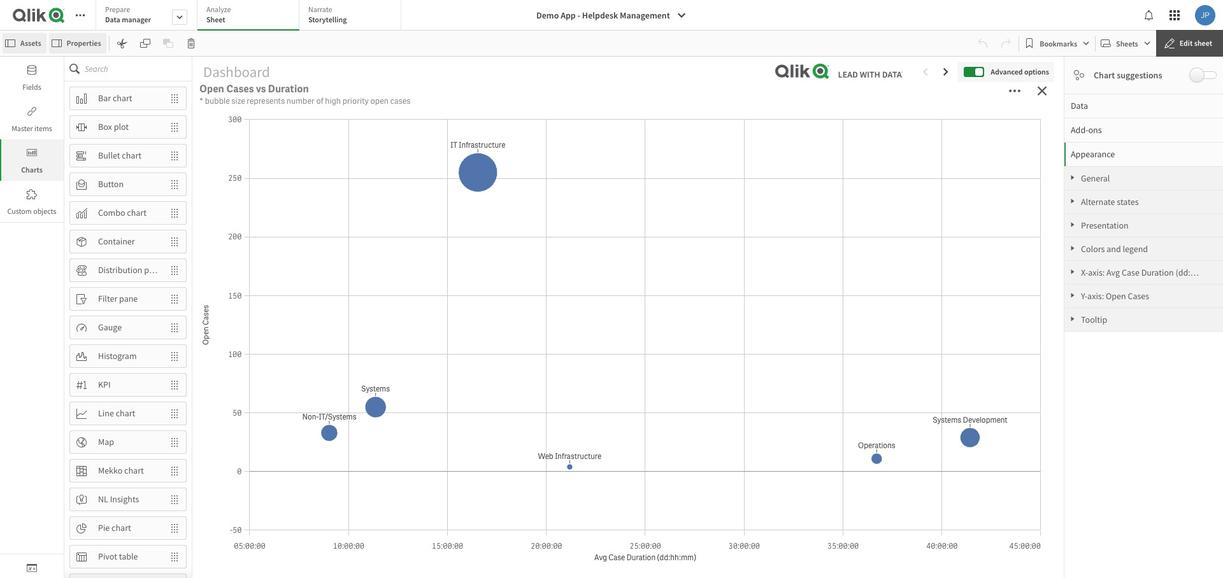 Task type: vqa. For each thing, say whether or not it's contained in the screenshot.
Timetable for Case Timetable
no



Task type: locate. For each thing, give the bounding box(es) containing it.
triangle right image down the 'y-'
[[1065, 316, 1081, 322]]

size
[[231, 96, 245, 106]]

objects
[[33, 206, 56, 216]]

appearance tab
[[1065, 142, 1223, 166]]

0 vertical spatial axis:
[[1088, 267, 1105, 278]]

chart right line at the left
[[116, 408, 135, 419]]

move image for line chart
[[163, 403, 186, 425]]

by
[[616, 163, 627, 177]]

2 triangle right image from the top
[[1065, 245, 1081, 252]]

0 vertical spatial data
[[105, 15, 120, 24]]

data down prepare at the top of page
[[105, 15, 120, 24]]

open inside open cases vs duration * bubble size represents number of high priority open cases
[[199, 82, 224, 96]]

triangle right image
[[1065, 222, 1081, 228], [1065, 245, 1081, 252], [1065, 269, 1081, 275], [1065, 316, 1081, 322]]

next sheet: performance image
[[941, 67, 952, 77]]

cases left over
[[279, 389, 306, 403]]

7 move image from the top
[[163, 374, 186, 396]]

1 horizontal spatial duration
[[1142, 267, 1174, 278]]

priority
[[302, 84, 367, 110], [629, 163, 664, 177]]

bullet chart
[[98, 150, 141, 161]]

data tab
[[1065, 94, 1223, 118]]

chart
[[113, 92, 132, 104], [122, 150, 141, 161], [127, 207, 147, 219], [116, 408, 135, 419], [124, 465, 144, 477], [112, 523, 131, 534]]

9 move image from the top
[[163, 546, 186, 568]]

case
[[1122, 267, 1140, 278]]

master items button
[[0, 98, 64, 140]]

open & resolved cases over time
[[199, 389, 355, 403]]

data
[[105, 15, 120, 24], [1071, 100, 1088, 112]]

triangle right image down general
[[1065, 198, 1081, 205]]

demo
[[536, 10, 559, 21]]

chart right 'combo'
[[127, 207, 147, 219]]

pivot table
[[98, 551, 138, 563]]

0 horizontal spatial data
[[105, 15, 120, 24]]

charts
[[21, 165, 43, 175]]

line
[[98, 408, 114, 419]]

0 vertical spatial triangle right image
[[1065, 175, 1081, 181]]

custom objects
[[7, 206, 56, 216]]

open left the by
[[559, 163, 584, 177]]

3 move image from the top
[[163, 145, 186, 167]]

0 horizontal spatial plot
[[114, 121, 129, 133]]

analyze
[[206, 4, 231, 14]]

move image for histogram
[[163, 346, 186, 367]]

0 horizontal spatial priority
[[302, 84, 367, 110]]

triangle right image up the 'y-'
[[1065, 269, 1081, 275]]

chart for bar chart
[[113, 92, 132, 104]]

3 triangle right image from the top
[[1065, 292, 1081, 299]]

axis:
[[1088, 267, 1105, 278], [1088, 291, 1104, 302]]

narrate
[[308, 4, 332, 14]]

pie chart
[[98, 523, 131, 534]]

gauge
[[98, 322, 122, 333]]

move image for pivot table
[[163, 546, 186, 568]]

demo app - helpdesk management button
[[529, 5, 694, 25]]

sheet
[[206, 15, 225, 24]]

open for open & resolved cases over time
[[199, 389, 224, 403]]

open left size
[[199, 82, 224, 96]]

over
[[308, 389, 331, 403]]

presentation
[[1081, 220, 1129, 231]]

1 triangle right image from the top
[[1065, 175, 1081, 181]]

scatter chart image
[[1074, 70, 1084, 80]]

3 triangle right image from the top
[[1065, 269, 1081, 275]]

edit sheet
[[1180, 38, 1213, 48]]

4 move image from the top
[[163, 202, 186, 224]]

histogram
[[98, 350, 137, 362]]

chart for pie chart
[[112, 523, 131, 534]]

1 vertical spatial plot
[[144, 264, 159, 276]]

triangle right image up colors
[[1065, 222, 1081, 228]]

plot right box
[[114, 121, 129, 133]]

management
[[620, 10, 670, 21]]

variables image
[[27, 563, 37, 573]]

triangle right image down x-
[[1065, 292, 1081, 299]]

duration inside open cases vs duration * bubble size represents number of high priority open cases
[[268, 82, 309, 96]]

triangle right image for alternate states
[[1065, 198, 1081, 205]]

move image
[[163, 174, 186, 195], [163, 231, 186, 253], [163, 288, 186, 310], [163, 317, 186, 339], [163, 403, 186, 425], [163, 460, 186, 482], [163, 489, 186, 511], [163, 518, 186, 539], [163, 575, 186, 579]]

move image for pie chart
[[163, 518, 186, 539]]

nl
[[98, 494, 108, 505]]

vs
[[256, 82, 266, 96]]

line chart
[[98, 408, 135, 419]]

pane
[[119, 293, 138, 305]]

data up add-
[[1071, 100, 1088, 112]]

table
[[119, 551, 138, 563]]

2 move image from the top
[[163, 231, 186, 253]]

6 move image from the top
[[163, 346, 186, 367]]

triangle right image down appearance on the top of page
[[1065, 175, 1081, 181]]

triangle right image for x-axis: avg case duration (dd:hh:mm)
[[1065, 269, 1081, 275]]

chart right bullet
[[122, 150, 141, 161]]

prepare
[[105, 4, 130, 14]]

8 move image from the top
[[163, 518, 186, 539]]

0 horizontal spatial duration
[[268, 82, 309, 96]]

fields
[[22, 82, 41, 92]]

map
[[98, 437, 114, 448]]

1 vertical spatial data
[[1071, 100, 1088, 112]]

0 vertical spatial priority
[[302, 84, 367, 110]]

axis: left avg
[[1088, 267, 1105, 278]]

2 vertical spatial triangle right image
[[1065, 292, 1081, 299]]

bookmarks
[[1040, 39, 1077, 48]]

1 vertical spatial priority
[[629, 163, 664, 177]]

chart right mekko
[[124, 465, 144, 477]]

legend
[[1123, 243, 1148, 255]]

0 vertical spatial duration
[[268, 82, 309, 96]]

helpdesk
[[582, 10, 618, 21]]

open left &
[[199, 389, 224, 403]]

move image
[[163, 88, 186, 109], [163, 116, 186, 138], [163, 145, 186, 167], [163, 202, 186, 224], [163, 260, 186, 281], [163, 346, 186, 367], [163, 374, 186, 396], [163, 432, 186, 453], [163, 546, 186, 568]]

data inside tab
[[1071, 100, 1088, 112]]

distribution
[[98, 264, 142, 276]]

0 vertical spatial plot
[[114, 121, 129, 133]]

142 button
[[487, 88, 769, 161]]

2 triangle right image from the top
[[1065, 198, 1081, 205]]

4 triangle right image from the top
[[1065, 316, 1081, 322]]

high
[[325, 96, 341, 106]]

203 button
[[776, 84, 1058, 161]]

tab list
[[96, 0, 406, 32]]

y-axis: open cases
[[1081, 291, 1150, 302]]

cases left vs
[[226, 82, 254, 96]]

6 move image from the top
[[163, 460, 186, 482]]

1 horizontal spatial data
[[1071, 100, 1088, 112]]

pie
[[98, 523, 110, 534]]

triangle right image for colors and legend
[[1065, 245, 1081, 252]]

1 vertical spatial triangle right image
[[1065, 198, 1081, 205]]

cases
[[226, 82, 254, 96], [371, 84, 424, 110], [586, 163, 614, 177], [1128, 291, 1150, 302], [279, 389, 306, 403]]

plot right distribution
[[144, 264, 159, 276]]

chart right bar
[[113, 92, 132, 104]]

application
[[0, 0, 1223, 579]]

triangle right image up x-
[[1065, 245, 1081, 252]]

bar
[[98, 92, 111, 104]]

bookmarks button
[[1022, 33, 1093, 54]]

1 move image from the top
[[163, 88, 186, 109]]

alternate states
[[1081, 196, 1139, 208]]

alternate
[[1081, 196, 1115, 208]]

3 move image from the top
[[163, 288, 186, 310]]

cases right priority
[[371, 84, 424, 110]]

7 move image from the top
[[163, 489, 186, 511]]

move image for gauge
[[163, 317, 186, 339]]

master
[[12, 124, 33, 133]]

chart right pie
[[112, 523, 131, 534]]

move image for combo chart
[[163, 202, 186, 224]]

resolved
[[235, 389, 277, 403]]

duration right case
[[1142, 267, 1174, 278]]

142
[[594, 110, 663, 161]]

items
[[34, 124, 52, 133]]

move image for bullet chart
[[163, 145, 186, 167]]

axis: up tooltip
[[1088, 291, 1104, 302]]

5 move image from the top
[[163, 260, 186, 281]]

x-
[[1081, 267, 1088, 278]]

chart for bullet chart
[[122, 150, 141, 161]]

plot for box plot
[[114, 121, 129, 133]]

advanced options
[[991, 67, 1049, 76]]

open
[[199, 82, 224, 96], [559, 163, 584, 177], [1106, 291, 1126, 302], [199, 389, 224, 403]]

*
[[199, 96, 203, 106]]

combo
[[98, 207, 125, 219]]

triangle right image
[[1065, 175, 1081, 181], [1065, 198, 1081, 205], [1065, 292, 1081, 299]]

duration right vs
[[268, 82, 309, 96]]

4 move image from the top
[[163, 317, 186, 339]]

time
[[333, 389, 355, 403]]

triangle right image for tooltip
[[1065, 316, 1081, 322]]

1 horizontal spatial plot
[[144, 264, 159, 276]]

1 move image from the top
[[163, 174, 186, 195]]

Search text field
[[85, 57, 192, 81]]

1 triangle right image from the top
[[1065, 222, 1081, 228]]

open cases vs duration * bubble size represents number of high priority open cases
[[199, 82, 411, 106]]

cases inside high priority cases 72
[[371, 84, 424, 110]]

colors and legend
[[1081, 243, 1148, 255]]

edit sheet button
[[1156, 30, 1223, 57]]

represents
[[247, 96, 285, 106]]

8 move image from the top
[[163, 432, 186, 453]]

5 move image from the top
[[163, 403, 186, 425]]

1 vertical spatial axis:
[[1088, 291, 1104, 302]]

2 move image from the top
[[163, 116, 186, 138]]



Task type: describe. For each thing, give the bounding box(es) containing it.
triangle right image for general
[[1065, 175, 1081, 181]]

sheet
[[1195, 38, 1213, 48]]

sheets button
[[1099, 33, 1154, 54]]

demo app - helpdesk management
[[536, 10, 670, 21]]

delete image
[[186, 38, 196, 48]]

tab list containing prepare
[[96, 0, 406, 32]]

and
[[1107, 243, 1121, 255]]

james peterson image
[[1195, 5, 1216, 25]]

narrate storytelling
[[308, 4, 347, 24]]

kpi
[[98, 379, 111, 391]]

object image
[[27, 148, 37, 158]]

app
[[561, 10, 576, 21]]

move image for box plot
[[163, 116, 186, 138]]

properties button
[[49, 33, 106, 54]]

chart for line chart
[[116, 408, 135, 419]]

copy image
[[140, 38, 150, 48]]

ons
[[1089, 124, 1102, 136]]

type
[[666, 163, 687, 177]]

chart
[[1094, 69, 1115, 81]]

of
[[316, 96, 323, 106]]

add-ons tab
[[1065, 118, 1223, 142]]

fields button
[[0, 57, 64, 98]]

y-
[[1081, 291, 1088, 302]]

priority
[[343, 96, 369, 106]]

box plot
[[98, 121, 129, 133]]

x-axis: avg case duration (dd:hh:mm)
[[1081, 267, 1220, 278]]

assets
[[20, 38, 41, 48]]

(dd:hh:mm)
[[1176, 267, 1220, 278]]

bubble
[[205, 96, 230, 106]]

1 horizontal spatial priority
[[629, 163, 664, 177]]

triangle right image for y-axis: open cases
[[1065, 292, 1081, 299]]

nl insights
[[98, 494, 139, 505]]

filter pane
[[98, 293, 138, 305]]

assets button
[[3, 33, 46, 54]]

pivot
[[98, 551, 117, 563]]

add-ons
[[1071, 124, 1102, 136]]

edit
[[1180, 38, 1193, 48]]

master items
[[12, 124, 52, 133]]

mekko chart
[[98, 465, 144, 477]]

move image for kpi
[[163, 374, 186, 396]]

button
[[98, 178, 124, 190]]

axis: for x-
[[1088, 267, 1105, 278]]

plot for distribution plot
[[144, 264, 159, 276]]

9 move image from the top
[[163, 575, 186, 579]]

cut image
[[117, 38, 127, 48]]

high
[[256, 84, 298, 110]]

chart for combo chart
[[127, 207, 147, 219]]

colors
[[1081, 243, 1105, 255]]

axis: for y-
[[1088, 291, 1104, 302]]

high priority cases 72
[[256, 84, 424, 161]]

chart suggestions
[[1094, 69, 1162, 81]]

chart for mekko chart
[[124, 465, 144, 477]]

bar chart
[[98, 92, 132, 104]]

general
[[1081, 173, 1110, 184]]

number
[[287, 96, 315, 106]]

cases
[[390, 96, 411, 106]]

triangle right image for presentation
[[1065, 222, 1081, 228]]

move image for button
[[163, 174, 186, 195]]

analyze sheet
[[206, 4, 231, 24]]

cases down case
[[1128, 291, 1150, 302]]

72
[[317, 110, 363, 161]]

move image for map
[[163, 432, 186, 453]]

-
[[578, 10, 580, 21]]

container
[[98, 236, 135, 247]]

open
[[370, 96, 389, 106]]

application containing 72
[[0, 0, 1223, 579]]

1 vertical spatial duration
[[1142, 267, 1174, 278]]

database image
[[27, 65, 37, 75]]

combo chart
[[98, 207, 147, 219]]

appearance
[[1071, 148, 1115, 160]]

custom
[[7, 206, 32, 216]]

203
[[882, 110, 951, 161]]

data inside prepare data manager
[[105, 15, 120, 24]]

custom objects button
[[0, 181, 64, 222]]

open cases by priority type
[[559, 163, 687, 177]]

priority inside high priority cases 72
[[302, 84, 367, 110]]

states
[[1117, 196, 1139, 208]]

sheets
[[1116, 39, 1138, 48]]

open for open cases by priority type
[[559, 163, 584, 177]]

puzzle image
[[27, 189, 37, 199]]

cases inside open cases vs duration * bubble size represents number of high priority open cases
[[226, 82, 254, 96]]

prepare data manager
[[105, 4, 151, 24]]

suggestions
[[1117, 69, 1162, 81]]

tooltip
[[1081, 314, 1108, 326]]

move image for filter pane
[[163, 288, 186, 310]]

bullet
[[98, 150, 120, 161]]

add-
[[1071, 124, 1089, 136]]

move image for mekko chart
[[163, 460, 186, 482]]

open for open cases vs duration * bubble size represents number of high priority open cases
[[199, 82, 224, 96]]

storytelling
[[308, 15, 347, 24]]

move image for container
[[163, 231, 186, 253]]

move image for distribution plot
[[163, 260, 186, 281]]

avg
[[1107, 267, 1120, 278]]

distribution plot
[[98, 264, 159, 276]]

move image for nl insights
[[163, 489, 186, 511]]

open down avg
[[1106, 291, 1126, 302]]

cases left the by
[[586, 163, 614, 177]]

insights
[[110, 494, 139, 505]]

link image
[[27, 106, 37, 117]]

move image for bar chart
[[163, 88, 186, 109]]

box
[[98, 121, 112, 133]]

options
[[1025, 67, 1049, 76]]

mekko
[[98, 465, 123, 477]]



